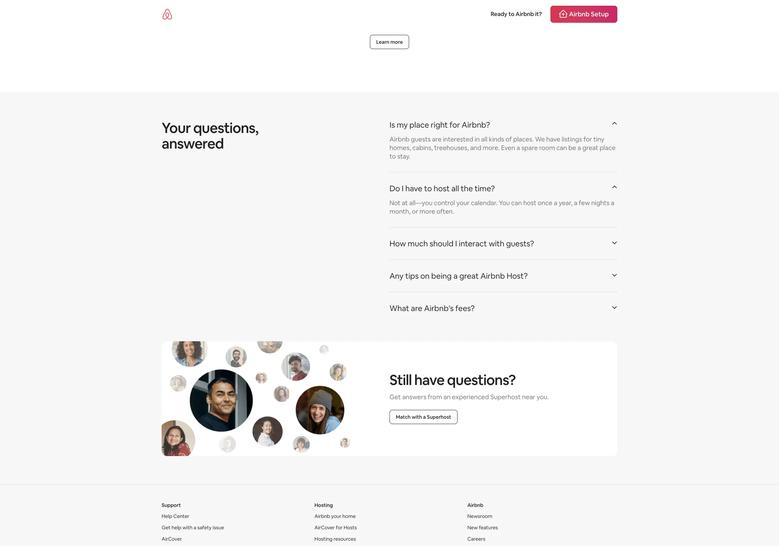 Task type: locate. For each thing, give the bounding box(es) containing it.
place inside we've partnered with apartment buildings across the us that let you rent a place to live and airbnb it part-time. explore available apartments and find out what you can earn.
[[503, 0, 522, 8]]

right
[[431, 120, 448, 130]]

have up from
[[414, 372, 444, 390]]

can inside not at all—you control your calendar. you can host once a year, a few nights a month, or more often.
[[511, 199, 522, 207]]

all inside the 'airbnb guests are interested in all kinds of places. we have listings for tiny homes, cabins, treehouses, and more. even a spare room can be a great place to stay.'
[[481, 135, 487, 143]]

year,
[[559, 199, 572, 207]]

we've
[[233, 0, 256, 8]]

have
[[546, 135, 560, 143], [405, 184, 422, 194], [414, 372, 444, 390]]

for inside is my place right for airbnb? dropdown button
[[450, 120, 460, 130]]

can right you
[[511, 199, 522, 207]]

1 horizontal spatial you
[[494, 10, 507, 20]]

place
[[503, 0, 522, 8], [409, 120, 429, 130], [600, 144, 616, 152]]

host left once
[[523, 199, 536, 207]]

1 horizontal spatial your
[[456, 199, 470, 207]]

aircover for aircover for hosts
[[315, 525, 335, 532]]

and
[[237, 10, 251, 20], [429, 10, 443, 20], [470, 144, 481, 152]]

from
[[428, 394, 442, 402]]

1 vertical spatial for
[[583, 135, 592, 143]]

0 vertical spatial for
[[450, 120, 460, 130]]

are right what
[[411, 304, 422, 314]]

0 vertical spatial i
[[402, 184, 404, 194]]

new
[[467, 525, 478, 532]]

0 vertical spatial the
[[412, 0, 425, 8]]

hosting for hosting
[[315, 503, 333, 509]]

0 horizontal spatial host
[[434, 184, 450, 194]]

have inside the 'airbnb guests are interested in all kinds of places. we have listings for tiny homes, cabins, treehouses, and more. even a spare room can be a great place to stay.'
[[546, 135, 560, 143]]

an
[[443, 394, 451, 402]]

airbnb left host?
[[480, 271, 505, 281]]

more right learn on the top of page
[[390, 39, 403, 45]]

and inside the 'airbnb guests are interested in all kinds of places. we have listings for tiny homes, cabins, treehouses, and more. even a spare room can be a great place to stay.'
[[470, 144, 481, 152]]

ready
[[491, 10, 507, 18]]

get down still
[[390, 394, 401, 402]]

do i have to host all the time? button
[[390, 178, 617, 199]]

airbnb homepage image
[[162, 9, 173, 20]]

1 vertical spatial hosting
[[315, 537, 332, 543]]

a right match
[[423, 415, 426, 421]]

place up the ready to airbnb it?
[[503, 0, 522, 8]]

have up all—you
[[405, 184, 422, 194]]

0 vertical spatial superhost
[[490, 394, 521, 402]]

should
[[430, 239, 453, 249]]

a up 'ready'
[[497, 0, 501, 8]]

airbnb inside dropdown button
[[480, 271, 505, 281]]

0 vertical spatial your
[[456, 199, 470, 207]]

cabins,
[[412, 144, 433, 152]]

partnered
[[257, 0, 294, 8]]

all for in
[[481, 135, 487, 143]]

buildings
[[353, 0, 386, 8]]

interact
[[459, 239, 487, 249]]

superhost down from
[[427, 415, 451, 421]]

the left time?
[[461, 184, 473, 194]]

0 vertical spatial more
[[390, 39, 403, 45]]

0 vertical spatial have
[[546, 135, 560, 143]]

place inside dropdown button
[[409, 120, 429, 130]]

host inside dropdown button
[[434, 184, 450, 194]]

match
[[396, 415, 411, 421]]

is my place right for airbnb? button
[[390, 114, 617, 135]]

1 horizontal spatial place
[[503, 0, 522, 8]]

the for us
[[412, 0, 425, 8]]

0 horizontal spatial the
[[412, 0, 425, 8]]

1 vertical spatial host
[[523, 199, 536, 207]]

airbnb up homes,
[[390, 135, 410, 143]]

1 horizontal spatial are
[[432, 135, 441, 143]]

great right being
[[459, 271, 479, 281]]

airbnb setup link
[[550, 6, 617, 23]]

time?
[[475, 184, 495, 194]]

nights
[[591, 199, 609, 207]]

a right being
[[453, 271, 458, 281]]

and down the we've
[[237, 10, 251, 20]]

hosting for hosting resources
[[315, 537, 332, 543]]

help center
[[162, 514, 189, 520]]

0 vertical spatial you
[[466, 0, 479, 8]]

1 vertical spatial great
[[459, 271, 479, 281]]

2 horizontal spatial place
[[600, 144, 616, 152]]

with left guests?
[[489, 239, 504, 249]]

airbnb inside the 'airbnb guests are interested in all kinds of places. we have listings for tiny homes, cabins, treehouses, and more. even a spare room can be a great place to stay.'
[[390, 135, 410, 143]]

airbnb left setup
[[569, 10, 590, 18]]

all inside dropdown button
[[451, 184, 459, 194]]

i
[[402, 184, 404, 194], [455, 239, 457, 249]]

0 vertical spatial host
[[434, 184, 450, 194]]

i right should
[[455, 239, 457, 249]]

0 vertical spatial place
[[503, 0, 522, 8]]

with right match
[[412, 415, 422, 421]]

superhost
[[490, 394, 521, 402], [427, 415, 451, 421]]

0 vertical spatial hosting
[[315, 503, 333, 509]]

0 horizontal spatial you
[[466, 0, 479, 8]]

for left hosts
[[336, 525, 343, 532]]

0 vertical spatial all
[[481, 135, 487, 143]]

1 vertical spatial all
[[451, 184, 459, 194]]

0 vertical spatial great
[[582, 144, 598, 152]]

to up earn.
[[524, 0, 532, 8]]

great down tiny
[[582, 144, 598, 152]]

hosting up airbnb your home
[[315, 503, 333, 509]]

stay.
[[397, 152, 411, 160]]

are down right
[[432, 135, 441, 143]]

hosting down aircover for hosts
[[315, 537, 332, 543]]

1 horizontal spatial host
[[523, 199, 536, 207]]

answers
[[402, 394, 426, 402]]

you up out
[[466, 0, 479, 8]]

airbnb your home link
[[315, 514, 356, 520]]

hosting
[[315, 503, 333, 509], [315, 537, 332, 543]]

to right 'ready'
[[509, 10, 514, 18]]

superhost left near
[[490, 394, 521, 402]]

more inside not at all—you control your calendar. you can host once a year, a few nights a month, or more often.
[[420, 207, 435, 216]]

your right control
[[456, 199, 470, 207]]

can left be
[[556, 144, 567, 152]]

with up part-
[[296, 0, 311, 8]]

all right in
[[481, 135, 487, 143]]

with inside button
[[412, 415, 422, 421]]

0 vertical spatial are
[[432, 135, 441, 143]]

airbnb down partnered
[[253, 10, 277, 20]]

1 horizontal spatial aircover
[[315, 525, 335, 532]]

1 horizontal spatial the
[[461, 184, 473, 194]]

1 vertical spatial can
[[556, 144, 567, 152]]

a
[[497, 0, 501, 8], [517, 144, 520, 152], [578, 144, 581, 152], [554, 199, 557, 207], [574, 199, 577, 207], [611, 199, 614, 207], [453, 271, 458, 281], [423, 415, 426, 421], [194, 525, 196, 532]]

near
[[522, 394, 535, 402]]

more
[[390, 39, 403, 45], [420, 207, 435, 216]]

you down rent
[[494, 10, 507, 20]]

1 vertical spatial more
[[420, 207, 435, 216]]

you
[[466, 0, 479, 8], [494, 10, 507, 20]]

0 horizontal spatial i
[[402, 184, 404, 194]]

place down tiny
[[600, 144, 616, 152]]

and down 'us' at the top right
[[429, 10, 443, 20]]

even
[[501, 144, 515, 152]]

2 horizontal spatial for
[[583, 135, 592, 143]]

0 horizontal spatial are
[[411, 304, 422, 314]]

guests
[[411, 135, 431, 143]]

0 vertical spatial get
[[390, 394, 401, 402]]

1 horizontal spatial get
[[390, 394, 401, 402]]

new features link
[[467, 525, 498, 532]]

a left year,
[[554, 199, 557, 207]]

on
[[420, 271, 430, 281]]

aircover down help
[[162, 537, 182, 543]]

you.
[[537, 394, 549, 402]]

0 horizontal spatial for
[[336, 525, 343, 532]]

is my place right for airbnb?
[[390, 120, 490, 130]]

to up all—you
[[424, 184, 432, 194]]

1 horizontal spatial all
[[481, 135, 487, 143]]

with right help
[[183, 525, 192, 532]]

2 vertical spatial for
[[336, 525, 343, 532]]

we've partnered with apartment buildings across the us that let you rent a place to live and airbnb it part-time. explore available apartments and find out what you can earn.
[[233, 0, 546, 20]]

0 horizontal spatial great
[[459, 271, 479, 281]]

2 vertical spatial have
[[414, 372, 444, 390]]

have inside still have questions? get answers from an experienced superhost near you.
[[414, 372, 444, 390]]

airbnb
[[253, 10, 277, 20], [569, 10, 590, 18], [516, 10, 534, 18], [390, 135, 410, 143], [480, 271, 505, 281], [467, 503, 483, 509], [315, 514, 330, 520]]

airbnb?
[[462, 120, 490, 130]]

a left the few at the right top of the page
[[574, 199, 577, 207]]

more down all—you
[[420, 207, 435, 216]]

a left safety at the left of the page
[[194, 525, 196, 532]]

questions?
[[447, 372, 516, 390]]

place up guests
[[409, 120, 429, 130]]

1 vertical spatial have
[[405, 184, 422, 194]]

the left 'us' at the top right
[[412, 0, 425, 8]]

0 vertical spatial aircover
[[315, 525, 335, 532]]

1 vertical spatial superhost
[[427, 415, 451, 421]]

airbnb up aircover for hosts
[[315, 514, 330, 520]]

control
[[434, 199, 455, 207]]

the inside we've partnered with apartment buildings across the us that let you rent a place to live and airbnb it part-time. explore available apartments and find out what you can earn.
[[412, 0, 425, 8]]

1 vertical spatial place
[[409, 120, 429, 130]]

1 vertical spatial aircover
[[162, 537, 182, 543]]

to
[[524, 0, 532, 8], [509, 10, 514, 18], [390, 152, 396, 160], [424, 184, 432, 194]]

superhost inside button
[[427, 415, 451, 421]]

any
[[390, 271, 404, 281]]

your questions, answered
[[162, 119, 258, 153]]

have inside dropdown button
[[405, 184, 422, 194]]

1 vertical spatial you
[[494, 10, 507, 20]]

0 horizontal spatial all
[[451, 184, 459, 194]]

do i have to host all the time?
[[390, 184, 495, 194]]

a inside button
[[423, 415, 426, 421]]

2 vertical spatial can
[[511, 199, 522, 207]]

a inside we've partnered with apartment buildings across the us that let you rent a place to live and airbnb it part-time. explore available apartments and find out what you can earn.
[[497, 0, 501, 8]]

0 horizontal spatial more
[[390, 39, 403, 45]]

1 horizontal spatial more
[[420, 207, 435, 216]]

are inside the 'airbnb guests are interested in all kinds of places. we have listings for tiny homes, cabins, treehouses, and more. even a spare room can be a great place to stay.'
[[432, 135, 441, 143]]

the inside dropdown button
[[461, 184, 473, 194]]

0 vertical spatial can
[[509, 10, 522, 20]]

1 vertical spatial the
[[461, 184, 473, 194]]

your up aircover for hosts link
[[331, 514, 341, 520]]

have up room
[[546, 135, 560, 143]]

2 hosting from the top
[[315, 537, 332, 543]]

aircover down airbnb your home "link"
[[315, 525, 335, 532]]

0 horizontal spatial get
[[162, 525, 170, 532]]

your
[[456, 199, 470, 207], [331, 514, 341, 520]]

places.
[[513, 135, 534, 143]]

for inside the 'airbnb guests are interested in all kinds of places. we have listings for tiny homes, cabins, treehouses, and more. even a spare room can be a great place to stay.'
[[583, 135, 592, 143]]

and down in
[[470, 144, 481, 152]]

1 horizontal spatial for
[[450, 120, 460, 130]]

aircover for hosts link
[[315, 525, 357, 532]]

at
[[402, 199, 408, 207]]

1 horizontal spatial great
[[582, 144, 598, 152]]

1 horizontal spatial i
[[455, 239, 457, 249]]

to left stay. on the right top of page
[[390, 152, 396, 160]]

can right 'ready'
[[509, 10, 522, 20]]

learn more link
[[370, 35, 409, 49]]

aircover
[[315, 525, 335, 532], [162, 537, 182, 543]]

all up control
[[451, 184, 459, 194]]

answered
[[162, 134, 224, 153]]

1 horizontal spatial superhost
[[490, 394, 521, 402]]

superhost inside still have questions? get answers from an experienced superhost near you.
[[490, 394, 521, 402]]

2 horizontal spatial and
[[470, 144, 481, 152]]

1 vertical spatial i
[[455, 239, 457, 249]]

your inside not at all—you control your calendar. you can host once a year, a few nights a month, or more often.
[[456, 199, 470, 207]]

0 horizontal spatial your
[[331, 514, 341, 520]]

i right do
[[402, 184, 404, 194]]

airbnb inside we've partnered with apartment buildings across the us that let you rent a place to live and airbnb it part-time. explore available apartments and find out what you can earn.
[[253, 10, 277, 20]]

0 horizontal spatial aircover
[[162, 537, 182, 543]]

2 vertical spatial place
[[600, 144, 616, 152]]

still have questions? get answers from an experienced superhost near you.
[[390, 372, 549, 402]]

any tips on being a great airbnb host? button
[[390, 266, 617, 286]]

0 horizontal spatial superhost
[[427, 415, 451, 421]]

host up control
[[434, 184, 450, 194]]

for left tiny
[[583, 135, 592, 143]]

with inside we've partnered with apartment buildings across the us that let you rent a place to live and airbnb it part-time. explore available apartments and find out what you can earn.
[[296, 0, 311, 8]]

with
[[296, 0, 311, 8], [489, 239, 504, 249], [412, 415, 422, 421], [183, 525, 192, 532]]

0 horizontal spatial place
[[409, 120, 429, 130]]

can inside the 'airbnb guests are interested in all kinds of places. we have listings for tiny homes, cabins, treehouses, and more. even a spare room can be a great place to stay.'
[[556, 144, 567, 152]]

1 hosting from the top
[[315, 503, 333, 509]]

resources
[[334, 537, 356, 543]]

1 vertical spatial are
[[411, 304, 422, 314]]

it?
[[535, 10, 542, 18]]

for up interested at top
[[450, 120, 460, 130]]

get left help
[[162, 525, 170, 532]]



Task type: describe. For each thing, give the bounding box(es) containing it.
out
[[460, 10, 473, 20]]

place inside the 'airbnb guests are interested in all kinds of places. we have listings for tiny homes, cabins, treehouses, and more. even a spare room can be a great place to stay.'
[[600, 144, 616, 152]]

listings
[[562, 135, 582, 143]]

you
[[499, 199, 510, 207]]

help
[[172, 525, 181, 532]]

rent
[[480, 0, 495, 8]]

more.
[[483, 144, 500, 152]]

great inside the 'airbnb guests are interested in all kinds of places. we have listings for tiny homes, cabins, treehouses, and more. even a spare room can be a great place to stay.'
[[582, 144, 598, 152]]

center
[[173, 514, 189, 520]]

of
[[506, 135, 512, 143]]

to inside do i have to host all the time? dropdown button
[[424, 184, 432, 194]]

part-
[[286, 10, 304, 20]]

airbnb guests are interested in all kinds of places. we have listings for tiny homes, cabins, treehouses, and more. even a spare room can be a great place to stay.
[[390, 135, 616, 160]]

how
[[390, 239, 406, 249]]

airbnb up newsroom
[[467, 503, 483, 509]]

support
[[162, 503, 181, 509]]

in
[[475, 135, 480, 143]]

be
[[568, 144, 576, 152]]

hosting resources
[[315, 537, 356, 543]]

not
[[390, 199, 400, 207]]

being
[[431, 271, 452, 281]]

aircover link
[[162, 537, 182, 543]]

tiny
[[593, 135, 604, 143]]

are inside dropdown button
[[411, 304, 422, 314]]

a inside dropdown button
[[453, 271, 458, 281]]

host?
[[507, 271, 528, 281]]

time.
[[304, 10, 322, 20]]

tips
[[405, 271, 419, 281]]

that
[[438, 0, 453, 8]]

1 horizontal spatial and
[[429, 10, 443, 20]]

your
[[162, 119, 191, 137]]

live
[[534, 0, 546, 8]]

learn more
[[376, 39, 403, 45]]

newsroom link
[[467, 514, 492, 520]]

the for time?
[[461, 184, 473, 194]]

get help with a safety issue
[[162, 525, 224, 532]]

apartments
[[385, 10, 428, 20]]

great inside dropdown button
[[459, 271, 479, 281]]

issue
[[213, 525, 224, 532]]

my
[[397, 120, 408, 130]]

a down places.
[[517, 144, 520, 152]]

find
[[445, 10, 459, 20]]

experienced
[[452, 394, 489, 402]]

setup
[[591, 10, 609, 18]]

get inside still have questions? get answers from an experienced superhost near you.
[[390, 394, 401, 402]]

calendar.
[[471, 199, 498, 207]]

month,
[[390, 207, 411, 216]]

it
[[279, 10, 284, 20]]

spare
[[521, 144, 538, 152]]

we
[[535, 135, 545, 143]]

with inside dropdown button
[[489, 239, 504, 249]]

ready to airbnb it?
[[491, 10, 542, 18]]

airbnb setup
[[569, 10, 609, 18]]

aircover for hosts
[[315, 525, 357, 532]]

do
[[390, 184, 400, 194]]

careers
[[467, 537, 485, 543]]

careers link
[[467, 537, 485, 543]]

what are airbnb's fees? button
[[390, 298, 617, 319]]

us
[[426, 0, 436, 8]]

all for host
[[451, 184, 459, 194]]

what
[[474, 10, 492, 20]]

features
[[479, 525, 498, 532]]

any tips on being a great airbnb host?
[[390, 271, 528, 281]]

match with a superhost button
[[390, 411, 458, 425]]

hosting resources link
[[315, 537, 356, 543]]

apartment
[[313, 0, 352, 8]]

can inside we've partnered with apartment buildings across the us that let you rent a place to live and airbnb it part-time. explore available apartments and find out what you can earn.
[[509, 10, 522, 20]]

earn.
[[524, 10, 542, 20]]

to inside we've partnered with apartment buildings across the us that let you rent a place to live and airbnb it part-time. explore available apartments and find out what you can earn.
[[524, 0, 532, 8]]

a right be
[[578, 144, 581, 152]]

treehouses,
[[434, 144, 469, 152]]

kinds
[[489, 135, 504, 143]]

1 vertical spatial get
[[162, 525, 170, 532]]

1 vertical spatial your
[[331, 514, 341, 520]]

match with a superhost
[[396, 415, 451, 421]]

host inside not at all—you control your calendar. you can host once a year, a few nights a month, or more often.
[[523, 199, 536, 207]]

0 horizontal spatial and
[[237, 10, 251, 20]]

hosts
[[344, 525, 357, 532]]

what are airbnb's fees?
[[390, 304, 475, 314]]

new features
[[467, 525, 498, 532]]

aircover for aircover link
[[162, 537, 182, 543]]

safety
[[197, 525, 212, 532]]

interested
[[443, 135, 473, 143]]

to inside the 'airbnb guests are interested in all kinds of places. we have listings for tiny homes, cabins, treehouses, and more. even a spare room can be a great place to stay.'
[[390, 152, 396, 160]]

available
[[352, 10, 383, 20]]

get help with a safety issue link
[[162, 525, 224, 532]]

help center link
[[162, 514, 189, 520]]

airbnb left it?
[[516, 10, 534, 18]]

a right nights
[[611, 199, 614, 207]]

once
[[538, 199, 552, 207]]

how much should i interact with guests?
[[390, 239, 534, 249]]

newsroom
[[467, 514, 492, 520]]

is
[[390, 120, 395, 130]]

across
[[387, 0, 411, 8]]

fees?
[[455, 304, 475, 314]]

not at all—you control your calendar. you can host once a year, a few nights a month, or more often.
[[390, 199, 614, 216]]

or
[[412, 207, 418, 216]]

homes,
[[390, 144, 411, 152]]

what
[[390, 304, 409, 314]]



Task type: vqa. For each thing, say whether or not it's contained in the screenshot.
for
yes



